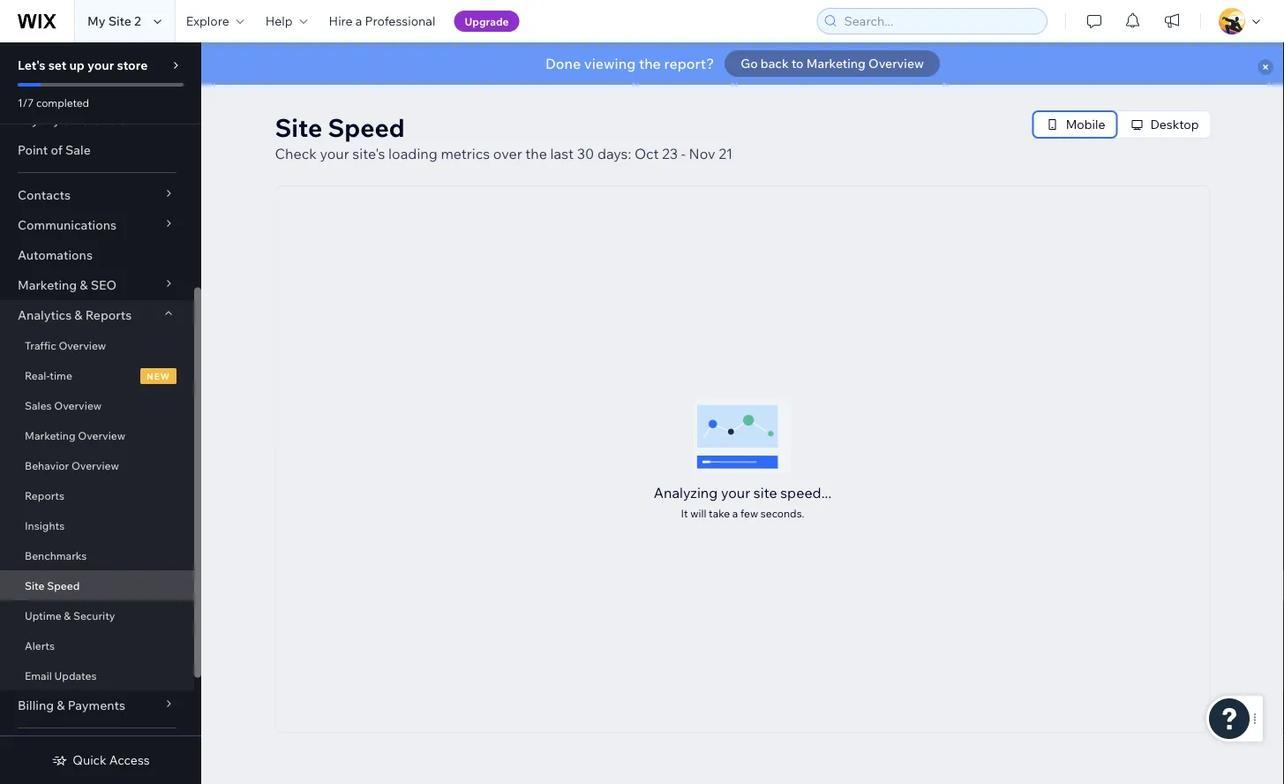 Task type: vqa. For each thing, say whether or not it's contained in the screenshot.
THE CANCEL
no



Task type: describe. For each thing, give the bounding box(es) containing it.
& for billing
[[57, 698, 65, 713]]

security
[[73, 609, 115, 622]]

hire a professional
[[329, 13, 436, 29]]

go back to marketing overview button
[[725, 50, 940, 77]]

insights
[[25, 519, 65, 532]]

traffic overview link
[[0, 330, 194, 360]]

overview inside button
[[869, 56, 925, 71]]

billing & payments
[[18, 698, 125, 713]]

mobile
[[1066, 117, 1106, 132]]

site speed
[[25, 579, 80, 592]]

sales overview
[[25, 399, 102, 412]]

automations link
[[0, 240, 194, 270]]

my site 2
[[87, 13, 141, 29]]

loyalty & referrals button
[[0, 105, 194, 135]]

communications button
[[0, 210, 194, 240]]

uptime
[[25, 609, 61, 622]]

last
[[551, 145, 574, 162]]

set
[[48, 57, 67, 73]]

insights link
[[0, 510, 194, 540]]

my
[[87, 13, 106, 29]]

hire
[[329, 13, 353, 29]]

metrics
[[441, 145, 490, 162]]

hire a professional link
[[318, 0, 446, 42]]

analyzing your site speed... it will take a few seconds.
[[654, 484, 832, 520]]

sales overview link
[[0, 390, 194, 420]]

overview for sales overview
[[54, 399, 102, 412]]

payments
[[68, 698, 125, 713]]

& for loyalty
[[63, 112, 71, 128]]

& for marketing
[[80, 277, 88, 293]]

take
[[709, 507, 730, 520]]

uptime & security
[[25, 609, 115, 622]]

real-time
[[25, 369, 72, 382]]

0 vertical spatial site
[[108, 13, 131, 29]]

back
[[761, 56, 789, 71]]

site for site speed check your site's loading metrics over the last 30 days: oct 23 - nov 21
[[275, 112, 323, 143]]

overview for traffic overview
[[59, 339, 106, 352]]

done viewing the report?
[[546, 55, 715, 72]]

traffic overview
[[25, 339, 106, 352]]

of
[[51, 142, 63, 158]]

1/7 completed
[[18, 96, 89, 109]]

explore
[[186, 13, 229, 29]]

0 horizontal spatial a
[[356, 13, 362, 29]]

automations
[[18, 247, 93, 263]]

analytics & reports button
[[0, 300, 194, 330]]

up
[[69, 57, 85, 73]]

site for site speed
[[25, 579, 45, 592]]

& for analytics
[[74, 307, 83, 323]]

behavior
[[25, 459, 69, 472]]

upgrade
[[465, 15, 509, 28]]

your for speed
[[320, 145, 350, 162]]

oct
[[635, 145, 659, 162]]

marketing overview link
[[0, 420, 194, 450]]

analytics
[[18, 307, 72, 323]]

real-
[[25, 369, 50, 382]]

sales
[[25, 399, 52, 412]]

few
[[741, 507, 759, 520]]

help
[[266, 13, 293, 29]]

analytics & reports
[[18, 307, 132, 323]]

benchmarks link
[[0, 540, 194, 570]]

behavior overview link
[[0, 450, 194, 480]]

email updates
[[25, 669, 97, 682]]

to
[[792, 56, 804, 71]]

loyalty
[[18, 112, 60, 128]]

referrals
[[74, 112, 126, 128]]

-
[[681, 145, 686, 162]]

desktop
[[1151, 117, 1200, 132]]

marketing for marketing overview
[[25, 429, 76, 442]]

uptime & security link
[[0, 601, 194, 631]]

30
[[577, 145, 595, 162]]

done viewing the report? alert
[[201, 42, 1285, 85]]

alerts
[[25, 639, 55, 652]]

& for uptime
[[64, 609, 71, 622]]

the inside site speed check your site's loading metrics over the last 30 days: oct 23 - nov 21
[[526, 145, 547, 162]]

mobile button
[[1034, 111, 1118, 138]]

overview for marketing overview
[[78, 429, 126, 442]]

21
[[719, 145, 733, 162]]

overview for behavior overview
[[71, 459, 119, 472]]

viewing
[[584, 55, 636, 72]]



Task type: locate. For each thing, give the bounding box(es) containing it.
& inside the loyalty & referrals popup button
[[63, 112, 71, 128]]

reports inside "link"
[[25, 489, 64, 502]]

contacts button
[[0, 180, 194, 210]]

speed up site's
[[328, 112, 405, 143]]

2 vertical spatial site
[[25, 579, 45, 592]]

0 horizontal spatial site
[[25, 579, 45, 592]]

store
[[117, 57, 148, 73]]

reports link
[[0, 480, 194, 510]]

1 horizontal spatial your
[[320, 145, 350, 162]]

1 horizontal spatial site
[[108, 13, 131, 29]]

1 horizontal spatial the
[[639, 55, 661, 72]]

2 vertical spatial marketing
[[25, 429, 76, 442]]

point of sale
[[18, 142, 91, 158]]

1 vertical spatial a
[[733, 507, 739, 520]]

it
[[681, 507, 688, 520]]

your
[[87, 57, 114, 73], [320, 145, 350, 162], [721, 484, 751, 502]]

2 vertical spatial your
[[721, 484, 751, 502]]

behavior overview
[[25, 459, 119, 472]]

site
[[754, 484, 778, 502]]

site
[[108, 13, 131, 29], [275, 112, 323, 143], [25, 579, 45, 592]]

& down completed at the top left of page
[[63, 112, 71, 128]]

a left few
[[733, 507, 739, 520]]

overview down sales overview link
[[78, 429, 126, 442]]

0 vertical spatial a
[[356, 13, 362, 29]]

speed for site speed
[[47, 579, 80, 592]]

0 vertical spatial speed
[[328, 112, 405, 143]]

reports up the insights
[[25, 489, 64, 502]]

1 vertical spatial the
[[526, 145, 547, 162]]

& left seo
[[80, 277, 88, 293]]

new
[[147, 370, 170, 381]]

overview down analytics & reports
[[59, 339, 106, 352]]

overview down search... field
[[869, 56, 925, 71]]

your inside site speed check your site's loading metrics over the last 30 days: oct 23 - nov 21
[[320, 145, 350, 162]]

0 horizontal spatial speed
[[47, 579, 80, 592]]

let's
[[18, 57, 46, 73]]

site left 2
[[108, 13, 131, 29]]

speed inside site speed check your site's loading metrics over the last 30 days: oct 23 - nov 21
[[328, 112, 405, 143]]

marketing up behavior
[[25, 429, 76, 442]]

1 vertical spatial marketing
[[18, 277, 77, 293]]

overview inside 'link'
[[78, 429, 126, 442]]

site up the check
[[275, 112, 323, 143]]

0 vertical spatial your
[[87, 57, 114, 73]]

marketing inside dropdown button
[[18, 277, 77, 293]]

marketing overview
[[25, 429, 126, 442]]

speed
[[328, 112, 405, 143], [47, 579, 80, 592]]

site inside site speed check your site's loading metrics over the last 30 days: oct 23 - nov 21
[[275, 112, 323, 143]]

& inside analytics & reports dropdown button
[[74, 307, 83, 323]]

the left last
[[526, 145, 547, 162]]

let's set up your store
[[18, 57, 148, 73]]

traffic
[[25, 339, 56, 352]]

the left report?
[[639, 55, 661, 72]]

1 vertical spatial speed
[[47, 579, 80, 592]]

marketing for marketing & seo
[[18, 277, 77, 293]]

quick access
[[73, 752, 150, 768]]

go back to marketing overview
[[741, 56, 925, 71]]

your right up
[[87, 57, 114, 73]]

speed for site speed check your site's loading metrics over the last 30 days: oct 23 - nov 21
[[328, 112, 405, 143]]

marketing up analytics
[[18, 277, 77, 293]]

speed up uptime & security
[[47, 579, 80, 592]]

marketing & seo
[[18, 277, 117, 293]]

will
[[691, 507, 707, 520]]

updates
[[54, 669, 97, 682]]

overview
[[869, 56, 925, 71], [59, 339, 106, 352], [54, 399, 102, 412], [78, 429, 126, 442], [71, 459, 119, 472]]

& right uptime
[[64, 609, 71, 622]]

upgrade button
[[454, 11, 520, 32]]

sidebar element
[[0, 42, 201, 784]]

quick
[[73, 752, 107, 768]]

sale
[[65, 142, 91, 158]]

1/7
[[18, 96, 34, 109]]

loyalty & referrals
[[18, 112, 126, 128]]

marketing right the to
[[807, 56, 866, 71]]

report?
[[664, 55, 715, 72]]

0 horizontal spatial your
[[87, 57, 114, 73]]

marketing & seo button
[[0, 270, 194, 300]]

your inside 'analyzing your site speed... it will take a few seconds.'
[[721, 484, 751, 502]]

& inside marketing & seo dropdown button
[[80, 277, 88, 293]]

benchmarks
[[25, 549, 87, 562]]

over
[[494, 145, 522, 162]]

point of sale link
[[0, 135, 194, 165]]

loading
[[389, 145, 438, 162]]

& inside billing & payments dropdown button
[[57, 698, 65, 713]]

2 horizontal spatial your
[[721, 484, 751, 502]]

overview up marketing overview
[[54, 399, 102, 412]]

reports down seo
[[85, 307, 132, 323]]

your left site's
[[320, 145, 350, 162]]

marketing inside button
[[807, 56, 866, 71]]

done
[[546, 55, 581, 72]]

seo
[[91, 277, 117, 293]]

a right hire
[[356, 13, 362, 29]]

23
[[662, 145, 678, 162]]

1 vertical spatial site
[[275, 112, 323, 143]]

speed inside sidebar element
[[47, 579, 80, 592]]

&
[[63, 112, 71, 128], [80, 277, 88, 293], [74, 307, 83, 323], [64, 609, 71, 622], [57, 698, 65, 713]]

Search... field
[[839, 9, 1042, 34]]

check
[[275, 145, 317, 162]]

2 horizontal spatial site
[[275, 112, 323, 143]]

billing
[[18, 698, 54, 713]]

communications
[[18, 217, 117, 233]]

1 vertical spatial reports
[[25, 489, 64, 502]]

0 horizontal spatial reports
[[25, 489, 64, 502]]

a inside 'analyzing your site speed... it will take a few seconds.'
[[733, 507, 739, 520]]

site speed link
[[0, 570, 194, 601]]

1 horizontal spatial a
[[733, 507, 739, 520]]

point
[[18, 142, 48, 158]]

1 horizontal spatial speed
[[328, 112, 405, 143]]

0 vertical spatial reports
[[85, 307, 132, 323]]

seconds.
[[761, 507, 805, 520]]

site inside sidebar element
[[25, 579, 45, 592]]

email
[[25, 669, 52, 682]]

2
[[134, 13, 141, 29]]

days:
[[598, 145, 632, 162]]

the inside alert
[[639, 55, 661, 72]]

site up uptime
[[25, 579, 45, 592]]

email updates link
[[0, 661, 194, 691]]

overview down marketing overview 'link'
[[71, 459, 119, 472]]

0 horizontal spatial the
[[526, 145, 547, 162]]

& inside the uptime & security link
[[64, 609, 71, 622]]

alerts link
[[0, 631, 194, 661]]

marketing inside 'link'
[[25, 429, 76, 442]]

desktop button
[[1118, 111, 1211, 138]]

your up few
[[721, 484, 751, 502]]

quick access button
[[52, 752, 150, 768]]

billing & payments button
[[0, 691, 194, 721]]

time
[[50, 369, 72, 382]]

reports
[[85, 307, 132, 323], [25, 489, 64, 502]]

your inside sidebar element
[[87, 57, 114, 73]]

the
[[639, 55, 661, 72], [526, 145, 547, 162]]

1 vertical spatial your
[[320, 145, 350, 162]]

1 horizontal spatial reports
[[85, 307, 132, 323]]

professional
[[365, 13, 436, 29]]

& down marketing & seo
[[74, 307, 83, 323]]

loading image
[[694, 398, 793, 473]]

0 vertical spatial marketing
[[807, 56, 866, 71]]

0 vertical spatial the
[[639, 55, 661, 72]]

go
[[741, 56, 758, 71]]

help button
[[255, 0, 318, 42]]

your for set
[[87, 57, 114, 73]]

a
[[356, 13, 362, 29], [733, 507, 739, 520]]

contacts
[[18, 187, 71, 203]]

& right billing
[[57, 698, 65, 713]]

marketing
[[807, 56, 866, 71], [18, 277, 77, 293], [25, 429, 76, 442]]

site's
[[353, 145, 385, 162]]

reports inside dropdown button
[[85, 307, 132, 323]]

access
[[109, 752, 150, 768]]



